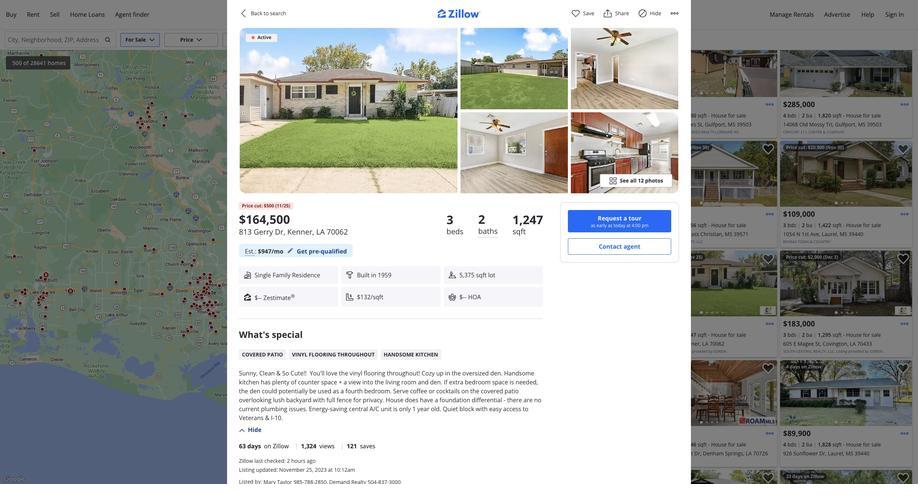 Task type: locate. For each thing, give the bounding box(es) containing it.
provided inside 605 e magee st, covington, la 70433 south central realty, llc . listing provided by gsrein
[[849, 349, 864, 354]]

gsrein inside 605 e magee st, covington, la 70433 south central realty, llc . listing provided by gsrein
[[870, 349, 883, 354]]

0 vertical spatial kenner,
[[287, 227, 314, 237]]

1 vertical spatial kenner,
[[682, 340, 701, 347]]

0 vertical spatial 4 bds
[[783, 112, 797, 119]]

on right 33
[[804, 473, 810, 480]]

property images, use arrow keys to navigate, image 1 of 19 group
[[645, 141, 777, 209], [645, 360, 777, 428]]

1 vertical spatial patio
[[505, 387, 519, 395]]

price down coldwell
[[651, 144, 663, 151]]

flooring
[[309, 351, 336, 358], [364, 369, 385, 377]]

backyard
[[286, 396, 312, 404]]

save this home image for $183,000
[[898, 254, 909, 264]]

$- right hoa icon
[[459, 293, 465, 301]]

st, down 1,230 sqft
[[698, 121, 704, 128]]

ms inside "15304 saint charles st, gulfport, ms 39503 coldwell banker alfonso realty-lorraine rd"
[[728, 121, 736, 128]]

1 vertical spatial realty,
[[814, 349, 827, 354]]

605 e magee st, covington, la 70433 image
[[780, 251, 912, 316]]

sqft inside '1,247 sqft'
[[513, 226, 526, 236]]

1st
[[802, 231, 809, 238]]

house up 15304 saint charles st, gulfport, ms 39503 link
[[711, 112, 727, 119]]

price up $164,500 at the top
[[242, 203, 253, 209]]

2 gsrein from the left
[[870, 349, 883, 354]]

$89,900
[[783, 428, 811, 438]]

ba up the "fox"
[[671, 222, 678, 229]]

listing provided by gsrein image
[[760, 306, 776, 315], [895, 306, 911, 315]]

0 horizontal spatial $-
[[255, 294, 260, 302]]

2 horizontal spatial listing
[[836, 349, 848, 354]]

1 gsrein from the left
[[714, 349, 727, 354]]

house type image
[[244, 271, 252, 279]]

space up covered
[[492, 378, 508, 386]]

- up 605 e magee st, covington, la 70433 link
[[843, 331, 845, 338]]

at inside zillow last checked:  2 hours ago listing updated: november 25, 2023 at 10:12am
[[328, 466, 333, 473]]

la down the '1,247 sqft - house for sale'
[[702, 340, 708, 347]]

view larger view of the 5 photo of this home image
[[571, 112, 679, 193]]

save this home image for 926 sunflower dr, laurel, ms 39440
[[898, 363, 909, 374]]

for up rd
[[728, 112, 735, 119]]

1,295
[[818, 331, 831, 338]]

1 4 bds from the top
[[783, 112, 797, 119]]

1 vertical spatial hide
[[248, 426, 262, 434]]

1 horizontal spatial by
[[865, 349, 869, 354]]

den. up covered
[[491, 369, 503, 377]]

1 vertical spatial llc
[[828, 349, 835, 354]]

- inside $-- zestimate ®
[[260, 294, 262, 302]]

house for 1,295 sqft
[[846, 331, 862, 338]]

days for 33
[[793, 473, 803, 480]]

property images, use arrow keys to navigate, image 1 of 27 group
[[780, 31, 912, 99], [780, 141, 912, 209]]

chevron right image
[[900, 279, 909, 288], [765, 389, 774, 398], [900, 389, 909, 398]]

springs,
[[725, 450, 745, 457]]

2 for 1,820
[[802, 112, 805, 119]]

0 vertical spatial st,
[[698, 121, 704, 128]]

ms inside 926 sunflower dr, laurel, ms 39440 link
[[846, 450, 854, 457]]

1 vertical spatial flooring
[[364, 369, 385, 377]]

1 horizontal spatial in
[[445, 369, 450, 377]]

. inside 813 gerry dr, kenner, la 70062 . listing provided by gsrein
[[678, 349, 679, 354]]

handsome inside list item
[[384, 351, 414, 358]]

2 ba up 1st
[[802, 222, 813, 229]]

0 horizontal spatial 1,247
[[513, 212, 543, 228]]

sqft right 1,422
[[833, 222, 842, 229]]

chevron right image for $109,000
[[900, 169, 909, 178]]

2 horizontal spatial as
[[608, 222, 613, 229]]

1 horizontal spatial as
[[591, 222, 596, 229]]

price down re/max
[[786, 254, 797, 260]]

2 39503 from the left
[[867, 121, 882, 128]]

chevron left image for $199,900
[[649, 169, 658, 178]]

& right carter
[[823, 129, 826, 135]]

chevron right image inside property images, use arrow keys to navigate, image 1 of 21 group
[[765, 60, 774, 69]]

2
[[667, 112, 670, 119], [802, 112, 805, 119], [478, 211, 485, 227], [802, 222, 805, 229], [802, 331, 805, 338], [802, 441, 805, 448], [287, 457, 290, 464]]

0 vertical spatial $500
[[264, 203, 274, 209]]

1,230
[[683, 112, 696, 119]]

dr, inside 813 gerry dr, kenner, la 70062 . listing provided by gsrein
[[674, 340, 681, 347]]

- right zillow logo
[[260, 294, 262, 302]]

0 horizontal spatial to
[[264, 10, 269, 17]]

gerry inside 813 gerry dr, kenner, la 70062 . listing provided by gsrein
[[659, 340, 672, 347]]

on down extra at the bottom of page
[[462, 387, 469, 395]]

save this home image for 813 gerry dr, kenner, la 70062
[[763, 254, 774, 264]]

0 vertical spatial 4
[[783, 112, 786, 119]]

0 horizontal spatial as
[[333, 387, 339, 395]]

1 horizontal spatial realty,
[[814, 349, 827, 354]]

price for $183,000
[[786, 254, 797, 260]]

of up the potentially
[[291, 378, 297, 386]]

sqft up covington,
[[833, 331, 842, 338]]

0 horizontal spatial property images, use arrow keys to navigate, image 1 of 21 group
[[645, 31, 777, 99]]

for up central
[[353, 396, 361, 404]]

1 horizontal spatial flooring
[[364, 369, 385, 377]]

1 horizontal spatial gulfport,
[[835, 121, 857, 128]]

0 horizontal spatial hide
[[248, 426, 262, 434]]

1 horizontal spatial 813
[[648, 340, 657, 347]]

1 vertical spatial 1,247
[[683, 331, 696, 338]]

price cut: $500 (11/25) $164,500 813 gerry dr, kenner, la 70062
[[239, 203, 348, 237]]

days for 63
[[247, 442, 261, 450]]

25484 falconhurst dr, denham springs, la 70726 image
[[645, 360, 777, 426], [739, 417, 776, 425]]

1 vertical spatial 70062
[[710, 340, 725, 347]]

0 horizontal spatial 70062
[[327, 227, 348, 237]]

save this home image for $199,900
[[763, 144, 774, 155]]

0 vertical spatial is
[[510, 378, 514, 386]]

2 ba
[[667, 112, 678, 119], [802, 112, 813, 119], [802, 222, 813, 229], [802, 331, 813, 338], [802, 441, 813, 448]]

1
[[413, 405, 416, 413]]

la left 70726
[[746, 450, 752, 457]]

& inside 1054 n 1st ave, laurel, ms 39440 re/max town & country
[[810, 239, 813, 244]]

kitchen up 'cozy'
[[416, 351, 438, 358]]

main navigation
[[0, 0, 918, 30]]

0 horizontal spatial is
[[393, 405, 398, 413]]

ms inside the 807 red fox rd, pass christian, ms 39571 mississippi coast realty, llc
[[725, 231, 733, 238]]

1 horizontal spatial kitchen
[[416, 351, 438, 358]]

3 bds for $183,000
[[783, 331, 797, 338]]

bds up 14068
[[788, 112, 797, 119]]

2 up "old"
[[802, 112, 805, 119]]

for up 39571
[[728, 222, 735, 229]]

la inside 25484 falconhurst dr, denham springs, la 70726 link
[[746, 450, 752, 457]]

on for 63 days on zillow
[[264, 442, 271, 450]]

1 vertical spatial in
[[445, 369, 450, 377]]

(nov for $109,000
[[826, 144, 836, 151]]

into
[[363, 378, 373, 386]]

laurel, inside 1054 n 1st ave, laurel, ms 39440 re/max town & country
[[822, 231, 839, 238]]

0 horizontal spatial .
[[678, 349, 679, 354]]

chevron left image for $179,900
[[649, 60, 658, 69]]

cut: inside price cut: $500 (11/25) $164,500 813 gerry dr, kenner, la 70062
[[254, 203, 263, 209]]

0 vertical spatial with
[[313, 396, 325, 404]]

ba up magee
[[806, 331, 813, 338]]

save this home image
[[763, 254, 774, 264], [763, 363, 774, 374], [898, 363, 909, 374], [763, 473, 774, 484]]

2 for 1,230
[[667, 112, 670, 119]]

get pre-qualified
[[297, 247, 347, 255]]

0 horizontal spatial st,
[[698, 121, 704, 128]]

for for 1,656 sqft
[[728, 222, 735, 229]]

in right built
[[371, 271, 376, 279]]

sign in link
[[881, 6, 909, 23]]

la up 188k link
[[316, 227, 325, 237]]

165 days on zillow
[[651, 473, 692, 480]]

kenner, inside price cut: $500 (11/25) $164,500 813 gerry dr, kenner, la 70062
[[287, 227, 314, 237]]

4 down south
[[786, 364, 789, 370]]

| left 121
[[341, 442, 344, 450]]

house up 14068 old mossy trl, gulfport, ms 39503 link
[[846, 112, 862, 119]]

chevron left image
[[649, 60, 658, 69], [649, 169, 658, 178], [784, 169, 793, 178], [784, 389, 793, 398]]

807 red fox rd, pass christian, ms 39571 image
[[645, 141, 777, 207]]

privacy.
[[363, 396, 384, 404]]

price for $199,900
[[651, 144, 663, 151]]

by inside 813 gerry dr, kenner, la 70062 . listing provided by gsrein
[[709, 349, 713, 354]]

0 vertical spatial property images, use arrow keys to navigate, image 1 of 19 group
[[645, 141, 777, 209]]

by inside 605 e magee st, covington, la 70433 south central realty, llc . listing provided by gsrein
[[865, 349, 869, 354]]

0 vertical spatial property images, use arrow keys to navigate, image 1 of 27 group
[[780, 31, 912, 99]]

realty, down pass
[[682, 239, 696, 244]]

(nov right $20,900
[[826, 144, 836, 151]]

laurel, down 1,828 sqft
[[828, 450, 845, 457]]

0 horizontal spatial with
[[313, 396, 325, 404]]

home
[[70, 10, 87, 19]]

property images, use arrow keys to navigate, image 1 of 22 group
[[780, 470, 912, 484]]

sale up "70433"
[[872, 331, 881, 338]]

view larger view of the 2 photo of this home image
[[461, 28, 568, 109]]

1 horizontal spatial of
[[291, 378, 297, 386]]

2 by from the left
[[865, 349, 869, 354]]

what's special
[[239, 328, 303, 341]]

request
[[598, 214, 622, 222]]

patio up there
[[505, 387, 519, 395]]

st, for $183,000
[[815, 340, 822, 347]]

ba for $199,900
[[671, 222, 678, 229]]

den.
[[491, 369, 503, 377], [430, 378, 442, 386]]

bds for $179,900
[[653, 112, 662, 119]]

0 vertical spatial flooring
[[309, 351, 336, 358]]

save this home button for 807 red fox rd, pass christian, ms 39571
[[757, 141, 777, 162]]

70062 inside price cut: $500 (11/25) $164,500 813 gerry dr, kenner, la 70062
[[327, 227, 348, 237]]

kenner, inside 813 gerry dr, kenner, la 70062 . listing provided by gsrein
[[682, 340, 701, 347]]

4 bds for 1,820 sqft
[[783, 112, 797, 119]]

chevron right image inside property images, use arrow keys to navigate, image 1 of 21 group
[[900, 279, 909, 288]]

on for 33 days on zillow
[[804, 473, 810, 480]]

built in 1959
[[357, 271, 392, 279]]

provided down 813 gerry dr, kenner, la 70062 link
[[692, 349, 708, 354]]

1 horizontal spatial gsrein
[[870, 349, 883, 354]]

ba up "old"
[[806, 112, 813, 119]]

1 | from the left
[[295, 442, 298, 450]]

- house for sale for $179,900
[[708, 112, 746, 119]]

1 30) from the left
[[703, 144, 709, 151]]

280k link
[[335, 253, 350, 260]]

to
[[264, 10, 269, 17], [523, 405, 529, 413]]

chevron right image inside property images, use arrow keys to navigate, image 1 of 19 group
[[765, 169, 774, 178]]

1 horizontal spatial 30)
[[838, 144, 844, 151]]

current
[[239, 405, 260, 413]]

0 vertical spatial gerry
[[254, 227, 273, 237]]

1 horizontal spatial den.
[[491, 369, 503, 377]]

1 horizontal spatial llc
[[828, 349, 835, 354]]

1 by from the left
[[709, 349, 713, 354]]

house down serve
[[386, 396, 404, 404]]

3 bds up 15304
[[648, 112, 662, 119]]

est.
[[245, 247, 255, 255]]

love
[[326, 369, 338, 377]]

1 vertical spatial 813
[[648, 340, 657, 347]]

sale up rd
[[737, 112, 746, 119]]

1 horizontal spatial listing provided by gsrein image
[[895, 306, 911, 315]]

lot
[[488, 271, 496, 279]]

14068 old mossy trl, gulfport, ms 39503 century 21 j. carter & company
[[783, 121, 882, 135]]

chevron down image
[[196, 37, 202, 43], [369, 37, 375, 43]]

sale for 1,656 sqft
[[737, 222, 746, 229]]

0 horizontal spatial llc
[[697, 239, 703, 244]]

realty, inside the 807 red fox rd, pass christian, ms 39571 mississippi coast realty, llc
[[682, 239, 696, 244]]

sqft for 1,247
[[513, 226, 526, 236]]

1,247 for 1,247 sqft
[[513, 212, 543, 228]]

listing provided by gsrein image for 813 gerry dr, kenner, la 70062
[[760, 306, 776, 315]]

0 vertical spatial 1,247
[[513, 212, 543, 228]]

a inside request a tour as early as today at 4:00 pm
[[624, 214, 627, 222]]

1 provided from the left
[[692, 349, 708, 354]]

for up 813 gerry dr, kenner, la 70062 link
[[728, 331, 735, 338]]

la inside 605 e magee st, covington, la 70433 south central realty, llc . listing provided by gsrein
[[850, 340, 856, 347]]

30) for $109,000
[[838, 144, 844, 151]]

get
[[297, 247, 307, 255]]

rent link
[[22, 6, 45, 23]]

on right 165
[[672, 473, 677, 480]]

ba for $183,000
[[806, 331, 813, 338]]

4 for 1,820 sqft
[[783, 112, 786, 119]]

with down differential
[[476, 405, 488, 413]]

pass
[[688, 231, 699, 238]]

$- right zillow logo
[[255, 294, 260, 302]]

3 inside the 3 beds
[[447, 212, 454, 228]]

gsrein inside 813 gerry dr, kenner, la 70062 . listing provided by gsrein
[[714, 349, 727, 354]]

dr,
[[275, 227, 285, 237], [674, 340, 681, 347], [695, 450, 702, 457], [820, 450, 827, 457]]

of inside "sunny, clean & so cute!!  you'll love the vinyl flooring throughout! cozy up in the oversized den. handsome kitchen has plenty of counter space + a view into the living room and den. if extra bedroom space is needed, the den could potentially be used as a fourth bedroom. serve coffee or cocktails on the covered patio overlooking lush backyard with full fence for privacy. house does have a foundation differential - there are no current plumbing issues. energy-saving central a/c unit is only 1 year old. quiet block with easy access to veterans & i-10."
[[291, 378, 297, 386]]

0 horizontal spatial at
[[328, 466, 333, 473]]

1054
[[783, 231, 795, 238]]

of right "500"
[[23, 59, 29, 67]]

falconhurst
[[665, 450, 693, 457]]

605
[[783, 340, 792, 347]]

la
[[316, 227, 325, 237], [702, 340, 708, 347], [850, 340, 856, 347], [746, 450, 752, 457]]

for for 1,422 sqft
[[863, 222, 870, 229]]

1 property images, use arrow keys to navigate, image 1 of 27 group from the top
[[780, 31, 912, 99]]

hide button
[[239, 425, 262, 434]]

2 . from the left
[[835, 349, 835, 354]]

& inside 14068 old mossy trl, gulfport, ms 39503 century 21 j. carter & company
[[823, 129, 826, 135]]

0 vertical spatial property images, use arrow keys to navigate, image 1 of 21 group
[[645, 31, 777, 99]]

2 4 bds from the top
[[783, 441, 797, 448]]

& right town
[[810, 239, 813, 244]]

1 . from the left
[[678, 349, 679, 354]]

gulfport, for $285,000
[[835, 121, 857, 128]]

$500 down coast
[[673, 254, 683, 260]]

$- for $-- hoa
[[459, 293, 465, 301]]

1 vertical spatial den.
[[430, 378, 442, 386]]

2 | from the left
[[341, 442, 344, 450]]

for
[[728, 112, 735, 119], [863, 112, 870, 119], [728, 222, 735, 229], [863, 222, 870, 229], [728, 331, 735, 338], [863, 331, 870, 338], [353, 396, 361, 404], [728, 441, 735, 448], [863, 441, 870, 448]]

0 vertical spatial laurel,
[[822, 231, 839, 238]]

2 provided from the left
[[849, 349, 864, 354]]

patio inside "sunny, clean & so cute!!  you'll love the vinyl flooring throughout! cozy up in the oversized den. handsome kitchen has plenty of counter space + a view into the living room and den. if extra bedroom space is needed, the den could potentially be used as a fourth bedroom. serve coffee or cocktails on the covered patio overlooking lush backyard with full fence for privacy. house does have a foundation differential - there are no current plumbing issues. energy-saving central a/c unit is only 1 year old. quiet block with easy access to veterans & i-10."
[[505, 387, 519, 395]]

built
[[357, 271, 370, 279]]

property images, use arrow keys to navigate, image 1 of 21 group
[[645, 31, 777, 99], [780, 251, 912, 318]]

0 vertical spatial of
[[23, 59, 29, 67]]

807 red fox rd, pass christian, ms 39571 mississippi coast realty, llc
[[648, 231, 749, 244]]

1 listing provided by gsrein image from the left
[[760, 306, 776, 315]]

pm
[[642, 222, 649, 229]]

a up old.
[[435, 396, 438, 404]]

0 horizontal spatial in
[[371, 271, 376, 279]]

days inside listed status list
[[247, 442, 261, 450]]

zillow for 33 days on zillow
[[811, 473, 824, 480]]

chevron right image for "605 e magee st, covington, la 70433" image
[[900, 279, 909, 288]]

extra
[[449, 378, 464, 386]]

st, inside "15304 saint charles st, gulfport, ms 39503 coldwell banker alfonso realty-lorraine rd"
[[698, 121, 704, 128]]

- left there
[[504, 396, 506, 404]]

$500 inside price cut: $500 (11/25) $164,500 813 gerry dr, kenner, la 70062
[[264, 203, 274, 209]]

160k
[[322, 246, 332, 252]]

ms right trl,
[[858, 121, 866, 128]]

edit image
[[287, 248, 293, 254]]

1 horizontal spatial gerry
[[659, 340, 672, 347]]

share image
[[603, 9, 612, 18]]

kenner, up get
[[287, 227, 314, 237]]

1,247 sqft - house for sale
[[683, 331, 746, 338]]

house for 1,230 sqft
[[711, 112, 727, 119]]

1 horizontal spatial space
[[492, 378, 508, 386]]

ave,
[[811, 231, 821, 238]]

special
[[272, 328, 303, 341]]

hours
[[291, 457, 306, 464]]

zillow for 4 days on zillow
[[808, 364, 822, 370]]

30) down company
[[838, 144, 844, 151]]

save this home button for 25484 falconhurst dr, denham springs, la 70726
[[757, 360, 777, 381]]

1 chevron down image from the left
[[196, 37, 202, 43]]

price down mississippi
[[651, 254, 663, 260]]

0 horizontal spatial $500
[[264, 203, 274, 209]]

sale for 1,828 sqft
[[872, 441, 881, 448]]

500 of 28641 homes
[[12, 59, 66, 67]]

2 gulfport, from the left
[[835, 121, 857, 128]]

ms inside 14068 old mossy trl, gulfport, ms 39503 century 21 j. carter & company
[[858, 121, 866, 128]]

1 horizontal spatial listing
[[680, 349, 691, 354]]

2 30) from the left
[[838, 144, 844, 151]]

to right back
[[264, 10, 269, 17]]

gerry inside price cut: $500 (11/25) $164,500 813 gerry dr, kenner, la 70062
[[254, 227, 273, 237]]

agent finder link
[[110, 6, 155, 23]]

veterans
[[239, 414, 264, 422]]

sale up springs,
[[737, 441, 746, 448]]

0 vertical spatial at
[[627, 222, 631, 229]]

- house for sale up "70433"
[[843, 331, 881, 338]]

save this home image
[[763, 144, 774, 155], [898, 144, 909, 155], [898, 254, 909, 264], [898, 473, 909, 484]]

at left "4:00"
[[627, 222, 631, 229]]

for for 1,230 sqft
[[728, 112, 735, 119]]

28641
[[30, 59, 46, 67]]

0 vertical spatial 39440
[[849, 231, 864, 238]]

for up "70433"
[[863, 331, 870, 338]]

sqft for 1,820
[[833, 112, 842, 119]]

saves
[[360, 442, 375, 450]]

0 vertical spatial realty,
[[682, 239, 696, 244]]

sale for 1,230 sqft
[[737, 112, 746, 119]]

save this home button for 926 sunflower dr, laurel, ms 39440
[[892, 360, 912, 381]]

cut: up $164,500 at the top
[[254, 203, 263, 209]]

view larger view of the 1 photo of this home image
[[240, 28, 458, 193]]

kitchen inside handsome kitchen list item
[[416, 351, 438, 358]]

view larger view of the 3 photo of this home image
[[571, 28, 679, 109]]

coldwell
[[648, 129, 668, 135]]

by down "70433"
[[865, 349, 869, 354]]

property images, use arrow keys to navigate, image 1 of 10 group
[[645, 470, 777, 484]]

cut: for $199,900
[[664, 144, 672, 151]]

sqft for 1,230
[[698, 112, 707, 119]]

days down south
[[790, 364, 800, 370]]

0 horizontal spatial kitchen
[[239, 378, 259, 386]]

926 sunflower dr, laurel, ms 39440
[[783, 450, 870, 457]]

sunflower
[[794, 450, 818, 457]]

- house for sale for $183,000
[[843, 331, 881, 338]]

1 horizontal spatial patio
[[505, 387, 519, 395]]

1 39503 from the left
[[737, 121, 752, 128]]

house for 1,656 sqft
[[711, 222, 727, 229]]

bds up the 1054
[[788, 222, 797, 229]]

1 horizontal spatial hide
[[650, 10, 661, 17]]

by down 813 gerry dr, kenner, la 70062 link
[[709, 349, 713, 354]]

kitchen down 'sunny,'
[[239, 378, 259, 386]]

3 for 1,247
[[447, 212, 454, 228]]

grid image
[[609, 177, 617, 185]]

0 horizontal spatial gsrein
[[714, 349, 727, 354]]

- house for sale
[[708, 112, 746, 119], [843, 112, 881, 119], [708, 222, 746, 229], [843, 222, 881, 229], [843, 331, 881, 338], [843, 441, 881, 448]]

1 horizontal spatial st,
[[815, 340, 822, 347]]

1 vertical spatial 4
[[786, 364, 789, 370]]

1 vertical spatial 4 bds
[[783, 441, 797, 448]]

sqft up pass
[[698, 222, 707, 229]]

gulfport, inside "15304 saint charles st, gulfport, ms 39503 coldwell banker alfonso realty-lorraine rd"
[[705, 121, 727, 128]]

chevron right image inside property images, use arrow keys to navigate, image 1 of 24 'group'
[[900, 389, 909, 398]]

for for 1,828 sqft
[[863, 441, 870, 448]]

cut: left $20,900
[[799, 144, 807, 151]]

cut: for $109,000
[[799, 144, 807, 151]]

zillow last checked:  2 hours ago listing updated: november 25, 2023 at 10:12am
[[239, 457, 355, 473]]

home loans link
[[65, 6, 110, 23]]

2 ba for $285,000
[[802, 112, 813, 119]]

manage
[[770, 10, 792, 19]]

den. left if
[[430, 378, 442, 386]]

0 horizontal spatial space
[[321, 378, 337, 386]]

1 gulfport, from the left
[[705, 121, 727, 128]]

70062 inside 813 gerry dr, kenner, la 70062 . listing provided by gsrein
[[710, 340, 725, 347]]

1054 n 1st ave, laurel, ms 39440 image
[[780, 141, 912, 207]]

0 vertical spatial hide
[[650, 10, 661, 17]]

up
[[436, 369, 444, 377]]

0 horizontal spatial realty,
[[682, 239, 696, 244]]

15304 saint charles st, gulfport, ms 39503 image
[[645, 31, 777, 97]]

0 vertical spatial 3 bds
[[648, 112, 662, 119]]

- house for sale up 14068 old mossy trl, gulfport, ms 39503 link
[[843, 112, 881, 119]]

price cut: $2,000 (dec 3)
[[786, 254, 838, 260]]

2 up sunflower
[[802, 441, 805, 448]]

map region
[[0, 19, 668, 484]]

ba for $285,000
[[806, 112, 813, 119]]

st, for $179,900
[[698, 121, 704, 128]]

see
[[620, 177, 629, 184]]

hide inside hide button
[[248, 426, 262, 434]]

ba up saint
[[671, 112, 678, 119]]

1 vertical spatial gerry
[[659, 340, 672, 347]]

1 vertical spatial kitchen
[[239, 378, 259, 386]]

for for 1,295 sqft
[[863, 331, 870, 338]]

sqft left 'lot'
[[476, 271, 487, 279]]

2 listing provided by gsrein image from the left
[[895, 306, 911, 315]]

1 horizontal spatial at
[[627, 222, 631, 229]]

1 vertical spatial of
[[291, 378, 297, 386]]

1 vertical spatial chevron left image
[[784, 60, 793, 69]]

39503 for $179,900
[[737, 121, 752, 128]]

listed status list
[[239, 442, 543, 451]]

3)
[[834, 254, 838, 260]]

zillow down 926 sunflower dr, laurel, ms 39440
[[811, 473, 824, 480]]

st, inside 605 e magee st, covington, la 70433 south central realty, llc . listing provided by gsrein
[[815, 340, 822, 347]]

denham
[[703, 450, 724, 457]]

contact agent
[[599, 242, 641, 251]]

a left tour
[[624, 214, 627, 222]]

1 vertical spatial at
[[328, 466, 333, 473]]

0 vertical spatial patio
[[267, 351, 283, 358]]

sqft for 1,656
[[698, 222, 707, 229]]

baths
[[478, 226, 498, 236]]

cut:
[[664, 144, 672, 151], [799, 144, 807, 151], [254, 203, 263, 209], [664, 254, 672, 260], [799, 254, 807, 260]]

2 vertical spatial 3 bds
[[783, 331, 797, 338]]

for up 926 sunflower dr, laurel, ms 39440 link at the bottom
[[863, 441, 870, 448]]

heart image
[[571, 9, 580, 18]]

home loans
[[70, 10, 105, 19]]

chevron down image
[[149, 37, 155, 43], [266, 37, 272, 43], [324, 37, 330, 43], [599, 60, 604, 66]]

30) down realty- on the top of the page
[[703, 144, 709, 151]]

agent finder
[[115, 10, 149, 19]]

foundation
[[440, 396, 470, 404]]

813 gerry dr, kenner, la 70062 link
[[648, 339, 774, 348]]

gsrein
[[714, 349, 727, 354], [870, 349, 883, 354]]

overlooking
[[239, 396, 272, 404]]

1 horizontal spatial handsome
[[504, 369, 534, 377]]

14068
[[783, 121, 798, 128]]

at
[[627, 222, 631, 229], [328, 466, 333, 473]]

days right 63 on the left bottom of the page
[[247, 442, 261, 450]]

chevron right image
[[765, 60, 774, 69], [900, 60, 909, 69], [765, 169, 774, 178], [900, 169, 909, 178], [765, 279, 774, 288]]

handsome up "needed," on the bottom right
[[504, 369, 534, 377]]

what's
[[239, 328, 270, 341]]

views
[[319, 442, 335, 450]]

llc inside the 807 red fox rd, pass christian, ms 39571 mississippi coast realty, llc
[[697, 239, 703, 244]]

save this home button for 1054 n 1st ave, laurel, ms 39440
[[892, 141, 912, 162]]

1 vertical spatial to
[[523, 405, 529, 413]]

chevron left image
[[239, 9, 248, 18], [784, 60, 793, 69], [784, 279, 793, 288]]

cozy
[[422, 369, 435, 377]]

ms left 39571
[[725, 231, 733, 238]]

vinyl
[[350, 369, 362, 377]]

all
[[630, 177, 637, 184]]

oversized
[[463, 369, 489, 377]]

1 vertical spatial property images, use arrow keys to navigate, image 1 of 19 group
[[645, 360, 777, 428]]

sale up 926 sunflower dr, laurel, ms 39440 link at the bottom
[[872, 441, 881, 448]]

0 horizontal spatial provided
[[692, 349, 708, 354]]

2 vertical spatial 4
[[783, 441, 786, 448]]

to inside "sunny, clean & so cute!!  you'll love the vinyl flooring throughout! cozy up in the oversized den. handsome kitchen has plenty of counter space + a view into the living room and den. if extra bedroom space is needed, the den could potentially be used as a fourth bedroom. serve coffee or cocktails on the covered patio overlooking lush backyard with full fence for privacy. house does have a foundation differential - there are no current plumbing issues. energy-saving central a/c unit is only 1 year old. quiet block with easy access to veterans & i-10."
[[523, 405, 529, 413]]

807 red fox rd, pass christian, ms 39571 link
[[648, 230, 774, 239]]

google image
[[2, 474, 26, 484]]

1 horizontal spatial 39503
[[867, 121, 882, 128]]

la inside 813 gerry dr, kenner, la 70062 . listing provided by gsrein
[[702, 340, 708, 347]]

1 horizontal spatial chevron down image
[[369, 37, 375, 43]]

as right "early"
[[608, 222, 613, 229]]

sale for 1,820 sqft
[[872, 112, 881, 119]]

chevron right image inside property images, use arrow keys to navigate, image 1 of 19 group
[[765, 389, 774, 398]]

by
[[709, 349, 713, 354], [865, 349, 869, 354]]

2 right the 3 beds
[[478, 211, 485, 227]]

33 days on zillow
[[786, 473, 824, 480]]

ba up 1st
[[806, 222, 813, 229]]

39503 inside 14068 old mossy trl, gulfport, ms 39503 century 21 j. carter & company
[[867, 121, 882, 128]]

in inside "sunny, clean & so cute!!  you'll love the vinyl flooring throughout! cozy up in the oversized den. handsome kitchen has plenty of counter space + a view into the living room and den. if extra bedroom space is needed, the den could potentially be used as a fourth bedroom. serve coffee or cocktails on the covered patio overlooking lush backyard with full fence for privacy. house does have a foundation differential - there are no current plumbing issues. energy-saving central a/c unit is only 1 year old. quiet block with easy access to veterans & i-10."
[[445, 369, 450, 377]]

sqft right 1,828 at the right bottom of the page
[[833, 441, 842, 448]]

813 inside 813 gerry dr, kenner, la 70062 . listing provided by gsrein
[[648, 340, 657, 347]]

1 vertical spatial $500
[[673, 254, 683, 260]]

2 up saint
[[667, 112, 670, 119]]

ms inside 1054 n 1st ave, laurel, ms 39440 re/max town & country
[[840, 231, 847, 238]]

zillow inside listed status list
[[273, 442, 289, 450]]

save this home button for 605 e magee st, covington, la 70433
[[892, 251, 912, 271]]

get pre-qualified link
[[297, 247, 347, 256]]

gulfport, inside 14068 old mossy trl, gulfport, ms 39503 century 21 j. carter & company
[[835, 121, 857, 128]]

0 horizontal spatial of
[[23, 59, 29, 67]]

39503 inside "15304 saint charles st, gulfport, ms 39503 coldwell banker alfonso realty-lorraine rd"
[[737, 121, 752, 128]]

bds for $285,000
[[788, 112, 797, 119]]

hide for chevron up image
[[248, 426, 262, 434]]

0 horizontal spatial kenner,
[[287, 227, 314, 237]]

more image
[[670, 9, 679, 18]]

kitchen inside "sunny, clean & so cute!!  you'll love the vinyl flooring throughout! cozy up in the oversized den. handsome kitchen has plenty of counter space + a view into the living room and den. if extra bedroom space is needed, the den could potentially be used as a fourth bedroom. serve coffee or cocktails on the covered patio overlooking lush backyard with full fence for privacy. house does have a foundation differential - there are no current plumbing issues. energy-saving central a/c unit is only 1 year old. quiet block with easy access to veterans & i-10."
[[239, 378, 259, 386]]

property images, use arrow keys to navigate, image 1 of 24 group
[[780, 360, 912, 428]]

0 horizontal spatial 813
[[239, 227, 252, 237]]

christian,
[[701, 231, 724, 238]]

0 vertical spatial 70062
[[327, 227, 348, 237]]

sqft for 1,422
[[833, 222, 842, 229]]

gulfport, up realty- on the top of the page
[[705, 121, 727, 128]]

on inside listed status list
[[264, 442, 271, 450]]

gsrein down "70433"
[[870, 349, 883, 354]]

$- inside $-- zestimate ®
[[255, 294, 260, 302]]

handsome up throughout!
[[384, 351, 414, 358]]



Task type: vqa. For each thing, say whether or not it's contained in the screenshot.
3 within 3 Beds
yes



Task type: describe. For each thing, give the bounding box(es) containing it.
& left 'i-'
[[265, 414, 270, 422]]

®
[[291, 293, 295, 299]]

- house for sale up 926 sunflower dr, laurel, ms 39440 link at the bottom
[[843, 441, 881, 448]]

vinyl flooring throughout list item
[[289, 350, 378, 360]]

rent
[[27, 10, 40, 19]]

1,422
[[818, 222, 831, 229]]

country
[[814, 239, 831, 244]]

$20,900
[[808, 144, 825, 151]]

2 for 1,828
[[802, 441, 805, 448]]

clean
[[259, 369, 275, 377]]

zillow logo image
[[244, 293, 252, 301]]

for for 1,820 sqft
[[863, 112, 870, 119]]

loans
[[88, 10, 105, 19]]

handsome inside "sunny, clean & so cute!!  you'll love the vinyl flooring throughout! cozy up in the oversized den. handsome kitchen has plenty of counter space + a view into the living room and den. if extra bedroom space is needed, the den could potentially be used as a fourth bedroom. serve coffee or cocktails on the covered patio overlooking lush backyard with full fence for privacy. house does have a foundation differential - there are no current plumbing issues. energy-saving central a/c unit is only 1 year old. quiet block with easy access to veterans & i-10."
[[504, 369, 534, 377]]

- up '25484 falconhurst dr, denham springs, la 70726'
[[708, 441, 710, 448]]

fence
[[337, 396, 352, 404]]

handsome kitchen
[[384, 351, 438, 358]]

chevron right image for $179,900
[[765, 60, 774, 69]]

town
[[798, 239, 809, 244]]

sale for 1,422 sqft
[[872, 222, 881, 229]]

buy
[[6, 10, 16, 19]]

lot image
[[448, 271, 457, 279]]

save this home image for $109,000
[[898, 144, 909, 155]]

- left hoa
[[465, 293, 467, 301]]

. inside 605 e magee st, covington, la 70433 south central realty, llc . listing provided by gsrein
[[835, 349, 835, 354]]

3 bds for $109,000
[[783, 222, 797, 229]]

14068 old mossy trl, gulfport, ms 39503 image
[[780, 31, 912, 97]]

draw button
[[612, 56, 634, 70]]

1959
[[378, 271, 392, 279]]

10:12am
[[334, 466, 355, 473]]

sqft up 813 gerry dr, kenner, la 70062 link
[[698, 331, 707, 338]]

llc inside 605 e magee st, covington, la 70433 south central realty, llc . listing provided by gsrein
[[828, 349, 835, 354]]

zillow for 165 days on zillow
[[678, 473, 692, 480]]

2,246 sqft - house for sale
[[683, 441, 746, 448]]

1,820
[[818, 112, 831, 119]]

500
[[12, 59, 22, 67]]

provided inside 813 gerry dr, kenner, la 70062 . listing provided by gsrein
[[692, 349, 708, 354]]

926 sunflower dr, laurel, ms 39440 link
[[783, 449, 909, 458]]

813 inside price cut: $500 (11/25) $164,500 813 gerry dr, kenner, la 70062
[[239, 227, 252, 237]]

25484
[[648, 450, 663, 457]]

ba for $109,000
[[806, 222, 813, 229]]

2 ba for $109,000
[[802, 222, 813, 229]]

on inside "sunny, clean & so cute!!  you'll love the vinyl flooring throughout! cozy up in the oversized den. handsome kitchen has plenty of counter space + a view into the living room and den. if extra bedroom space is needed, the den could potentially be used as a fourth bedroom. serve coffee or cocktails on the covered patio overlooking lush backyard with full fence for privacy. house does have a foundation differential - there are no current plumbing issues. energy-saving central a/c unit is only 1 year old. quiet block with easy access to veterans & i-10."
[[462, 387, 469, 395]]

property images, use arrow keys to navigate, image 1 of 12 group
[[645, 251, 777, 318]]

sale for 1,295 sqft
[[872, 331, 881, 338]]

used
[[318, 387, 331, 395]]

- up the 807 red fox rd, pass christian, ms 39571 link
[[708, 222, 710, 229]]

insights tags list
[[239, 347, 543, 360]]

covered patio list item
[[239, 350, 286, 360]]

$-- zestimate ®
[[255, 293, 295, 302]]

lush
[[273, 396, 285, 404]]

285k
[[602, 249, 612, 254]]

old
[[800, 121, 808, 128]]

unit
[[381, 405, 392, 413]]

3 bds for $179,900
[[648, 112, 662, 119]]

285k 180k
[[596, 249, 612, 258]]

save this home button for 813 gerry dr, kenner, la 70062
[[757, 251, 777, 271]]

covered
[[481, 387, 503, 395]]

$199,900
[[648, 209, 680, 219]]

price cut: $25,100 (nov 30)
[[651, 144, 709, 151]]

hide image
[[638, 9, 647, 18]]

$-- hoa
[[459, 293, 481, 301]]

10.
[[275, 414, 283, 422]]

33
[[786, 473, 791, 480]]

1 horizontal spatial is
[[510, 378, 514, 386]]

- inside "sunny, clean & so cute!!  you'll love the vinyl flooring throughout! cozy up in the oversized den. handsome kitchen has plenty of counter space + a view into the living room and den. if extra bedroom space is needed, the den could potentially be used as a fourth bedroom. serve coffee or cocktails on the covered patio overlooking lush backyard with full fence for privacy. house does have a foundation differential - there are no current plumbing issues. energy-saving central a/c unit is only 1 year old. quiet block with easy access to veterans & i-10."
[[504, 396, 506, 404]]

listing provided by gsrein image for 605 e magee st, covington, la 70433
[[895, 306, 911, 315]]

price for $109,000
[[786, 144, 797, 151]]

3 for 1,422
[[783, 222, 786, 229]]

160k link
[[320, 246, 335, 253]]

479k
[[325, 267, 334, 273]]

& left so
[[276, 369, 281, 377]]

bds for $183,000
[[788, 331, 797, 338]]

bds for $109,000
[[788, 222, 797, 229]]

5,375 sqft lot
[[459, 271, 496, 279]]

1 horizontal spatial with
[[476, 405, 488, 413]]

sunny, clean & so cute!!  you'll love the vinyl flooring throughout! cozy up in the oversized den. handsome kitchen has plenty of counter space + a view into the living room and den. if extra bedroom space is needed, the den could potentially be used as a fourth bedroom. serve coffee or cocktails on the covered patio overlooking lush backyard with full fence for privacy. house does have a foundation differential - there are no current plumbing issues. energy-saving central a/c unit is only 1 year old. quiet block with easy access to veterans & i-10.
[[239, 369, 543, 422]]

contact agent button
[[568, 238, 671, 255]]

- house for sale for $285,000
[[843, 112, 881, 119]]

if
[[444, 378, 448, 386]]

dr, for 813
[[674, 340, 681, 347]]

zillow logo image
[[429, 9, 489, 22]]

handsome kitchen list item
[[381, 350, 441, 360]]

1 property images, use arrow keys to navigate, image 1 of 19 group from the top
[[645, 141, 777, 209]]

photos
[[645, 177, 663, 184]]

(11/25)
[[275, 203, 290, 209]]

dr, for 926
[[820, 450, 827, 457]]

2 for 1,295
[[802, 331, 805, 338]]

a/c
[[370, 405, 379, 413]]

2 ba for $179,900
[[667, 112, 678, 119]]

0 vertical spatial in
[[371, 271, 376, 279]]

n
[[797, 231, 801, 238]]

1 vertical spatial laurel,
[[828, 450, 845, 457]]

2 space from the left
[[492, 378, 508, 386]]

2 chevron down image from the left
[[369, 37, 375, 43]]

buy link
[[1, 6, 22, 23]]

| 121 saves
[[341, 442, 375, 450]]

the left den
[[239, 387, 248, 395]]

- house for sale for $199,900
[[708, 222, 746, 229]]

the up extra at the bottom of page
[[452, 369, 461, 377]]

ms for $285,000
[[858, 121, 866, 128]]

saint
[[665, 121, 677, 128]]

alfonso
[[684, 129, 701, 135]]

926
[[783, 450, 792, 457]]

479k 280k
[[325, 254, 347, 273]]

a down "+"
[[341, 387, 344, 395]]

chevron right image for $199,900
[[765, 169, 774, 178]]

potentially
[[279, 387, 308, 395]]

dr, inside price cut: $500 (11/25) $164,500 813 gerry dr, kenner, la 70062
[[275, 227, 285, 237]]

(nov for $199,900
[[691, 144, 701, 151]]

finder
[[133, 10, 149, 19]]

0 horizontal spatial den.
[[430, 378, 442, 386]]

no
[[534, 396, 542, 404]]

flooring inside "sunny, clean & so cute!!  you'll love the vinyl flooring throughout! cozy up in the oversized den. handsome kitchen has plenty of counter space + a view into the living room and den. if extra bedroom space is needed, the den could potentially be used as a fourth bedroom. serve coffee or cocktails on the covered patio overlooking lush backyard with full fence for privacy. house does have a foundation differential - there are no current plumbing issues. energy-saving central a/c unit is only 1 year old. quiet block with easy access to veterans & i-10."
[[364, 369, 385, 377]]

bds up 926
[[788, 441, 797, 448]]

1,230 sqft
[[683, 112, 707, 119]]

homes
[[48, 59, 66, 67]]

november
[[279, 466, 305, 473]]

three dimensional image
[[651, 36, 656, 40]]

house up 813 gerry dr, kenner, la 70062 link
[[711, 331, 727, 338]]

throughout
[[337, 351, 375, 358]]

realty, inside 605 e magee st, covington, la 70433 south central realty, llc . listing provided by gsrein
[[814, 349, 827, 354]]

$- for $-- zestimate ®
[[255, 294, 260, 302]]

price inside price cut: $500 (11/25) $164,500 813 gerry dr, kenner, la 70062
[[242, 203, 253, 209]]

sqft for 1,828
[[833, 441, 842, 448]]

house inside "sunny, clean & so cute!!  you'll love the vinyl flooring throughout! cozy up in the oversized den. handsome kitchen has plenty of counter space + a view into the living room and den. if extra bedroom space is needed, the den could potentially be used as a fourth bedroom. serve coffee or cocktails on the covered patio overlooking lush backyard with full fence for privacy. house does have a foundation differential - there are no current plumbing issues. energy-saving central a/c unit is only 1 year old. quiet block with easy access to veterans & i-10."
[[386, 396, 404, 404]]

(dec
[[823, 254, 833, 260]]

- up 926 sunflower dr, laurel, ms 39440 link at the bottom
[[843, 441, 845, 448]]

1 vertical spatial 39440
[[855, 450, 870, 457]]

2 property images, use arrow keys to navigate, image 1 of 19 group from the top
[[645, 360, 777, 428]]

gulfport, for $179,900
[[705, 121, 727, 128]]

39503 for $285,000
[[867, 121, 882, 128]]

hammer image
[[346, 271, 354, 279]]

draw
[[616, 59, 629, 66]]

- up 813 gerry dr, kenner, la 70062 link
[[708, 331, 710, 338]]

- up 14068 old mossy trl, gulfport, ms 39503 link
[[843, 112, 845, 119]]

25)
[[696, 254, 703, 260]]

and
[[418, 378, 429, 386]]

$500 for 25)
[[673, 254, 683, 260]]

only
[[399, 405, 411, 413]]

for up springs,
[[728, 441, 735, 448]]

0 vertical spatial den.
[[491, 369, 503, 377]]

a right "+"
[[344, 378, 347, 386]]

sale up 813 gerry dr, kenner, la 70062 link
[[737, 331, 746, 338]]

listing inside 605 e magee st, covington, la 70433 south central realty, llc . listing provided by gsrein
[[836, 349, 848, 354]]

red
[[659, 231, 668, 238]]

2 inside 2 baths
[[478, 211, 485, 227]]

- up 15304 saint charles st, gulfport, ms 39503 link
[[708, 112, 710, 119]]

chevron right image for 926 sunflower dr, laurel, ms 39440 image
[[900, 389, 909, 398]]

dr, for 25484
[[695, 450, 702, 457]]

banker
[[669, 129, 683, 135]]

la inside price cut: $500 (11/25) $164,500 813 gerry dr, kenner, la 70062
[[316, 227, 325, 237]]

hide for hide image
[[650, 10, 661, 17]]

days for 4
[[790, 364, 800, 370]]

$179,900
[[648, 99, 680, 109]]

house for 1,828 sqft
[[846, 441, 862, 448]]

flooring inside list item
[[309, 351, 336, 358]]

have
[[420, 396, 433, 404]]

at inside request a tour as early as today at 4:00 pm
[[627, 222, 631, 229]]

does
[[405, 396, 419, 404]]

sqft for 1,295
[[833, 331, 842, 338]]

3 ba
[[667, 222, 678, 229]]

926 sunflower dr, laurel, ms 39440 image
[[780, 360, 912, 426]]

needed,
[[516, 378, 538, 386]]

- house for sale for $109,000
[[843, 222, 881, 229]]

today
[[614, 222, 626, 229]]

cocktails
[[436, 387, 460, 395]]

5,375
[[459, 271, 475, 279]]

1 horizontal spatial property images, use arrow keys to navigate, image 1 of 21 group
[[780, 251, 912, 318]]

0 vertical spatial to
[[264, 10, 269, 17]]

chevron left image for $109,000
[[784, 169, 793, 178]]

are
[[524, 396, 533, 404]]

1 vertical spatial is
[[393, 405, 398, 413]]

1 space from the left
[[321, 378, 337, 386]]

ms for $179,900
[[728, 121, 736, 128]]

house for 1,820 sqft
[[846, 112, 862, 119]]

price cut: $500 (nov 25)
[[651, 254, 703, 260]]

as inside "sunny, clean & so cute!!  you'll love the vinyl flooring throughout! cozy up in the oversized den. handsome kitchen has plenty of counter space + a view into the living room and den. if extra bedroom space is needed, the den could potentially be used as a fourth bedroom. serve coffee or cocktails on the covered patio overlooking lush backyard with full fence for privacy. house does have a foundation differential - there are no current plumbing issues. energy-saving central a/c unit is only 1 year old. quiet block with easy access to veterans & i-10."
[[333, 387, 339, 395]]

chevron left image for "605 e magee st, covington, la 70433" image
[[784, 279, 793, 288]]

tour
[[629, 214, 642, 222]]

hoa image
[[448, 293, 457, 301]]

company
[[827, 129, 845, 135]]

3 for 1,230
[[648, 112, 651, 119]]

2 ba for $183,000
[[802, 331, 813, 338]]

zillow inside zillow last checked:  2 hours ago listing updated: november 25, 2023 at 10:12am
[[239, 457, 253, 464]]

30) for $199,900
[[703, 144, 709, 151]]

days for 165
[[660, 473, 670, 480]]

the up the bedroom.
[[375, 378, 384, 386]]

$164,500
[[239, 211, 290, 227]]

for inside "sunny, clean & so cute!!  you'll love the vinyl flooring throughout! cozy up in the oversized den. handsome kitchen has plenty of counter space + a view into the living room and den. if extra bedroom space is needed, the den could potentially be used as a fourth bedroom. serve coffee or cocktails on the covered patio overlooking lush backyard with full fence for privacy. house does have a foundation differential - there are no current plumbing issues. energy-saving central a/c unit is only 1 year old. quiet block with easy access to veterans & i-10."
[[353, 396, 361, 404]]

filters element
[[0, 30, 918, 50]]

there
[[507, 396, 522, 404]]

25484 falconhurst dr, denham springs, la 70726
[[648, 450, 768, 457]]

search image
[[105, 37, 111, 43]]

63
[[239, 442, 246, 450]]

the up "+"
[[339, 369, 348, 377]]

house up denham
[[711, 441, 727, 448]]

cut: for $183,000
[[799, 254, 807, 260]]

save this home image for 25484 falconhurst dr, denham springs, la 70726
[[763, 363, 774, 374]]

view larger view of the 4 photo of this home image
[[461, 112, 568, 193]]

ba up sunflower
[[806, 441, 813, 448]]

2 ba up sunflower
[[802, 441, 813, 448]]

2 property images, use arrow keys to navigate, image 1 of 27 group from the top
[[780, 141, 912, 209]]

chevron right image inside property images, use arrow keys to navigate, image 1 of 12 group
[[765, 279, 774, 288]]

0 vertical spatial chevron left image
[[239, 9, 248, 18]]

$132/sqft
[[357, 293, 383, 301]]

active
[[258, 34, 271, 40]]

| for | 121 saves
[[341, 442, 344, 450]]

chevron up image
[[239, 428, 245, 434]]

price square feet image
[[346, 293, 354, 301]]

room
[[401, 378, 417, 386]]

listing inside zillow last checked:  2 hours ago listing updated: november 25, 2023 at 10:12am
[[239, 466, 255, 473]]

patio inside list item
[[267, 351, 283, 358]]

4 bds for 1,828 sqft
[[783, 441, 797, 448]]

ms for $109,000
[[840, 231, 847, 238]]

cut: down coast
[[664, 254, 672, 260]]

listing inside 813 gerry dr, kenner, la 70062 . listing provided by gsrein
[[680, 349, 691, 354]]

2 inside zillow last checked:  2 hours ago listing updated: november 25, 2023 at 10:12am
[[287, 457, 290, 464]]

sqft up '25484 falconhurst dr, denham springs, la 70726'
[[698, 441, 707, 448]]

contact
[[599, 242, 622, 251]]

$500 for $164,500
[[264, 203, 274, 209]]

den
[[250, 387, 260, 395]]

the down bedroom
[[470, 387, 479, 395]]

single family residence
[[255, 271, 320, 279]]

- up 1054 n 1st ave, laurel, ms 39440 'link'
[[843, 222, 845, 229]]

4 for 1,828 sqft
[[783, 441, 786, 448]]

(nov left the 25)
[[685, 254, 695, 260]]

house for 1,422 sqft
[[846, 222, 862, 229]]

39440 inside 1054 n 1st ave, laurel, ms 39440 re/max town & country
[[849, 231, 864, 238]]

e
[[794, 340, 797, 347]]

chevron left image for 14068 old mossy trl, gulfport, ms 39503 image
[[784, 60, 793, 69]]

on for 4 days on zillow
[[801, 364, 807, 370]]

ba for $179,900
[[671, 112, 678, 119]]

813 gerry dr, kenner, la 70062 image
[[645, 251, 777, 316]]

3 for 1,295
[[783, 331, 786, 338]]

1,247 for 1,247 sqft - house for sale
[[683, 331, 696, 338]]

share
[[615, 10, 629, 17]]

| for | 1,324 views
[[295, 442, 298, 450]]



